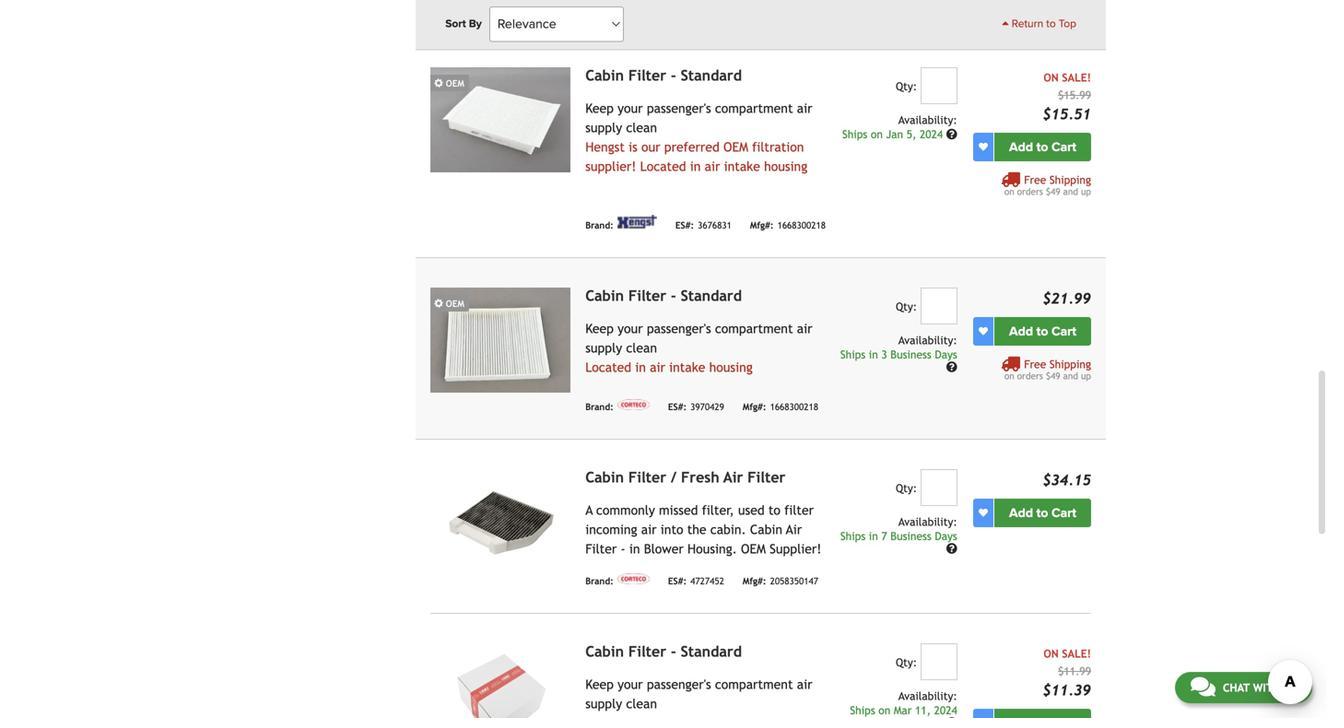 Task type: describe. For each thing, give the bounding box(es) containing it.
1668300218 for on sale!
[[778, 220, 826, 231]]

housing.
[[688, 542, 738, 556]]

mfg#: 2058350147
[[743, 576, 819, 586]]

chat with us link
[[1176, 672, 1313, 704]]

filter for 3676831
[[629, 67, 667, 84]]

intake inside keep your passenger's compartment air supply clean hengst is our preferred oem filtration supplier! located in air intake housing
[[724, 159, 761, 174]]

days for $21.99
[[935, 348, 958, 361]]

return to top
[[1009, 17, 1077, 30]]

clean for $21.99
[[626, 340, 658, 355]]

chat
[[1224, 681, 1251, 694]]

ships on jan 5, 2024
[[843, 128, 947, 140]]

preferred
[[665, 139, 720, 154]]

add to cart for $34.15
[[1010, 505, 1077, 521]]

sort by
[[446, 17, 482, 30]]

genuine mercedes benz - corporate logo image
[[618, 0, 738, 8]]

our
[[642, 139, 661, 154]]

add to cart button for $21.99
[[995, 317, 1092, 346]]

ships for $21.99
[[841, 348, 866, 361]]

2024 for ships on mar 11, 2024
[[935, 704, 958, 717]]

in inside a commonly missed filter, used to filter incoming air into the cabin. cabin air filter - in blower housing. oem supplier!
[[630, 542, 640, 556]]

passenger's for on sale!
[[647, 101, 712, 115]]

1 orders from the top
[[1018, 186, 1044, 197]]

3 cabin filter - standard link from the top
[[586, 643, 742, 660]]

blower
[[644, 542, 684, 556]]

oem inside a commonly missed filter, used to filter incoming air into the cabin. cabin air filter - in blower housing. oem supplier!
[[741, 542, 766, 556]]

ships for $34.15
[[841, 530, 866, 542]]

clean for on sale!
[[626, 120, 658, 135]]

filtration
[[753, 139, 805, 154]]

0 vertical spatial es#:
[[676, 220, 695, 231]]

3676831
[[698, 220, 732, 231]]

jan
[[887, 128, 904, 140]]

- for 3970429
[[671, 287, 677, 304]]

cabin filter / fresh air filter
[[586, 469, 786, 486]]

es#: 3970429
[[668, 402, 725, 412]]

0 horizontal spatial air
[[724, 469, 744, 486]]

to inside a commonly missed filter, used to filter incoming air into the cabin. cabin air filter - in blower housing. oem supplier!
[[769, 503, 781, 518]]

filter for 4727452
[[629, 469, 667, 486]]

the
[[688, 522, 707, 537]]

corteco - corporate logo image for -
[[618, 399, 650, 410]]

a commonly missed filter, used to filter incoming air into the cabin. cabin air filter - in blower housing. oem supplier!
[[586, 503, 822, 556]]

qty: for $21.99
[[896, 300, 918, 313]]

availability: for on sale!
[[899, 113, 958, 126]]

hengst
[[586, 139, 625, 154]]

1 and from the top
[[1064, 186, 1079, 197]]

1 add from the top
[[1010, 139, 1034, 155]]

filter for ships on mar 11, 2024
[[629, 643, 667, 660]]

your inside keep your passenger's compartment air supply clean
[[618, 677, 643, 692]]

ships left mar at the bottom right of page
[[851, 704, 876, 717]]

into
[[661, 522, 684, 537]]

2 free from the top
[[1025, 358, 1047, 370]]

business for $34.15
[[891, 530, 932, 542]]

cabin for $34.15
[[586, 469, 624, 486]]

filter for 3970429
[[629, 287, 667, 304]]

filter,
[[702, 503, 735, 518]]

4 qty: from the top
[[896, 656, 918, 669]]

keep your passenger's compartment air supply clean located in air intake housing
[[586, 321, 813, 375]]

ships for on sale!
[[843, 128, 868, 140]]

your for $21.99
[[618, 321, 643, 336]]

business for $21.99
[[891, 348, 932, 361]]

oem inside keep your passenger's compartment air supply clean hengst is our preferred oem filtration supplier! located in air intake housing
[[724, 139, 749, 154]]

qty: for $34.15
[[896, 482, 918, 495]]

0 vertical spatial mfg#:
[[750, 220, 774, 231]]

thumbnail image image
[[431, 643, 571, 718]]

filter inside a commonly missed filter, used to filter incoming air into the cabin. cabin air filter - in blower housing. oem supplier!
[[586, 542, 617, 556]]

cabin filter - standard for $21.99
[[586, 287, 742, 304]]

mfg#: 1668300218 for on sale!
[[750, 220, 826, 231]]

1 free shipping on orders $49 and up from the top
[[1005, 173, 1092, 197]]

$21.99
[[1043, 290, 1092, 307]]

mar
[[894, 704, 912, 717]]

on sale! $15.99 $15.51
[[1043, 71, 1092, 122]]

add for $34.15
[[1010, 505, 1034, 521]]

housing inside keep your passenger's compartment air supply clean hengst is our preferred oem filtration supplier! located in air intake housing
[[765, 159, 808, 174]]

- for ships on mar 11, 2024
[[671, 643, 677, 660]]

keep your passenger's compartment air supply clean
[[586, 677, 813, 711]]

air inside a commonly missed filter, used to filter incoming air into the cabin. cabin air filter - in blower housing. oem supplier!
[[786, 522, 802, 537]]

cabin filter / fresh air filter link
[[586, 469, 786, 486]]

sort
[[446, 17, 466, 30]]

cabin filter - standard link for on sale!
[[586, 67, 742, 84]]

3 cabin filter - standard from the top
[[586, 643, 742, 660]]

cart for $34.15
[[1052, 505, 1077, 521]]

$15.51
[[1043, 105, 1092, 122]]

located inside keep your passenger's compartment air supply clean located in air intake housing
[[586, 360, 632, 375]]

qty: for on sale!
[[896, 80, 918, 92]]

2 orders from the top
[[1018, 370, 1044, 381]]

cabin for $21.99
[[586, 287, 624, 304]]

is
[[629, 139, 638, 154]]

caret up image
[[1003, 18, 1009, 29]]

- inside a commonly missed filter, used to filter incoming air into the cabin. cabin air filter - in blower housing. oem supplier!
[[621, 542, 626, 556]]

2 up from the top
[[1082, 370, 1092, 381]]

return to top link
[[1003, 16, 1077, 32]]

question circle image for on sale!
[[947, 128, 958, 139]]

es#: 4727452
[[668, 576, 725, 586]]

supplier!
[[770, 542, 822, 556]]

supply for $21.99
[[586, 340, 623, 355]]

ships in 7 business days
[[841, 530, 958, 542]]

add to cart for $21.99
[[1010, 323, 1077, 339]]

clean inside keep your passenger's compartment air supply clean
[[626, 696, 658, 711]]

located inside keep your passenger's compartment air supply clean hengst is our preferred oem filtration supplier! located in air intake housing
[[641, 159, 687, 174]]

1 up from the top
[[1082, 186, 1092, 197]]

to for 3rd add to cart button from the bottom of the page
[[1037, 139, 1049, 155]]

cabin for on sale!
[[586, 67, 624, 84]]

5,
[[907, 128, 917, 140]]

4727452
[[691, 576, 725, 586]]

filter
[[785, 503, 814, 518]]



Task type: vqa. For each thing, say whether or not it's contained in the screenshot.
first THE STANDARD from the bottom
yes



Task type: locate. For each thing, give the bounding box(es) containing it.
on for $15.51
[[1044, 71, 1059, 84]]

2 free shipping on orders $49 and up from the top
[[1005, 358, 1092, 381]]

1 vertical spatial oem
[[741, 542, 766, 556]]

1 vertical spatial free shipping on orders $49 and up
[[1005, 358, 1092, 381]]

days
[[935, 348, 958, 361], [935, 530, 958, 542]]

your for on sale!
[[618, 101, 643, 115]]

ships on mar 11, 2024
[[851, 704, 958, 717]]

- down incoming
[[621, 542, 626, 556]]

ships left 3
[[841, 348, 866, 361]]

3 add from the top
[[1010, 505, 1034, 521]]

up down $15.51
[[1082, 186, 1092, 197]]

free
[[1025, 173, 1047, 186], [1025, 358, 1047, 370]]

availability: up 'ships in 3 business days'
[[899, 334, 958, 347]]

2 vertical spatial mfg#:
[[743, 576, 767, 586]]

standard up keep your passenger's compartment air supply clean located in air intake housing
[[681, 287, 742, 304]]

2 vertical spatial standard
[[681, 643, 742, 660]]

2 vertical spatial add
[[1010, 505, 1034, 521]]

in inside keep your passenger's compartment air supply clean located in air intake housing
[[636, 360, 646, 375]]

up down $21.99
[[1082, 370, 1092, 381]]

1 vertical spatial 1668300218
[[771, 402, 819, 412]]

1 on from the top
[[1044, 71, 1059, 84]]

availability: up the ships in 7 business days
[[899, 515, 958, 528]]

0 vertical spatial $49
[[1047, 186, 1061, 197]]

used
[[739, 503, 765, 518]]

on inside on sale! $15.99 $15.51
[[1044, 71, 1059, 84]]

1 cabin filter - standard from the top
[[586, 67, 742, 84]]

supplier!
[[586, 159, 637, 174]]

0 vertical spatial up
[[1082, 186, 1092, 197]]

add to cart button down $21.99
[[995, 317, 1092, 346]]

1 horizontal spatial intake
[[724, 159, 761, 174]]

1 corteco - corporate logo image from the top
[[618, 399, 650, 410]]

in inside keep your passenger's compartment air supply clean hengst is our preferred oem filtration supplier! located in air intake housing
[[690, 159, 701, 174]]

- up keep your passenger's compartment air supply clean hengst is our preferred oem filtration supplier! located in air intake housing
[[671, 67, 677, 84]]

1 vertical spatial your
[[618, 321, 643, 336]]

1 vertical spatial housing
[[710, 360, 753, 375]]

2 days from the top
[[935, 530, 958, 542]]

compartment inside keep your passenger's compartment air supply clean hengst is our preferred oem filtration supplier! located in air intake housing
[[715, 101, 794, 115]]

0 vertical spatial oem
[[724, 139, 749, 154]]

add to cart button
[[995, 133, 1092, 161], [995, 317, 1092, 346], [995, 499, 1092, 527]]

filter
[[629, 67, 667, 84], [629, 287, 667, 304], [629, 469, 667, 486], [748, 469, 786, 486], [586, 542, 617, 556], [629, 643, 667, 660]]

1 vertical spatial add
[[1010, 323, 1034, 339]]

1 vertical spatial business
[[891, 530, 932, 542]]

your
[[618, 101, 643, 115], [618, 321, 643, 336], [618, 677, 643, 692]]

sale!
[[1063, 71, 1092, 84], [1063, 647, 1092, 660]]

sale! up "$15.99" on the right of page
[[1063, 71, 1092, 84]]

to down $15.51
[[1037, 139, 1049, 155]]

cabin filter - standard for on sale!
[[586, 67, 742, 84]]

1 supply from the top
[[586, 120, 623, 135]]

2024
[[920, 128, 944, 140], [935, 704, 958, 717]]

mfg#: 1668300218 for $21.99
[[743, 402, 819, 412]]

filter left /
[[629, 469, 667, 486]]

free shipping on orders $49 and up
[[1005, 173, 1092, 197], [1005, 358, 1092, 381]]

0 horizontal spatial intake
[[670, 360, 706, 375]]

0 vertical spatial add
[[1010, 139, 1034, 155]]

1668300218 right "3970429" on the bottom right
[[771, 402, 819, 412]]

$11.39
[[1043, 682, 1092, 699]]

mfg#: right 3676831
[[750, 220, 774, 231]]

es#: left "3970429" on the bottom right
[[668, 402, 687, 412]]

1 question circle image from the top
[[947, 128, 958, 139]]

es#: left 4727452
[[668, 576, 687, 586]]

qty: up 5,
[[896, 80, 918, 92]]

with
[[1254, 681, 1281, 694]]

housing
[[765, 159, 808, 174], [710, 360, 753, 375]]

1 vertical spatial compartment
[[715, 321, 794, 336]]

supply
[[586, 120, 623, 135], [586, 340, 623, 355], [586, 696, 623, 711]]

sale! inside on sale! $15.99 $15.51
[[1063, 71, 1092, 84]]

0 vertical spatial add to wish list image
[[979, 327, 989, 336]]

2 add to cart from the top
[[1010, 323, 1077, 339]]

1 your from the top
[[618, 101, 643, 115]]

1 passenger's from the top
[[647, 101, 712, 115]]

4 availability: from the top
[[899, 690, 958, 702]]

housing inside keep your passenger's compartment air supply clean located in air intake housing
[[710, 360, 753, 375]]

2058350147
[[771, 576, 819, 586]]

2 availability: from the top
[[899, 334, 958, 347]]

oem down cabin.
[[741, 542, 766, 556]]

3 supply from the top
[[586, 696, 623, 711]]

to down $21.99
[[1037, 323, 1049, 339]]

intake
[[724, 159, 761, 174], [670, 360, 706, 375]]

2 cabin filter - standard link from the top
[[586, 287, 742, 304]]

add to wish list image for $34.15
[[979, 508, 989, 518]]

business right 3
[[891, 348, 932, 361]]

cabin filter - standard up keep your passenger's compartment air supply clean
[[586, 643, 742, 660]]

supply inside keep your passenger's compartment air supply clean located in air intake housing
[[586, 340, 623, 355]]

add to wish list image
[[979, 142, 989, 151]]

sale! for $15.51
[[1063, 71, 1092, 84]]

1 vertical spatial mfg#: 1668300218
[[743, 402, 819, 412]]

add to cart button down $34.15
[[995, 499, 1092, 527]]

qty: up 'ships in 3 business days'
[[896, 300, 918, 313]]

es#: for $21.99
[[668, 402, 687, 412]]

1 vertical spatial free
[[1025, 358, 1047, 370]]

1 days from the top
[[935, 348, 958, 361]]

filter up 'our'
[[629, 67, 667, 84]]

1 vertical spatial days
[[935, 530, 958, 542]]

passenger's inside keep your passenger's compartment air supply clean
[[647, 677, 712, 692]]

mfg#:
[[750, 220, 774, 231], [743, 402, 767, 412], [743, 576, 767, 586]]

us
[[1284, 681, 1297, 694]]

and down $21.99
[[1064, 370, 1079, 381]]

- up keep your passenger's compartment air supply clean
[[671, 643, 677, 660]]

2 vertical spatial es#:
[[668, 576, 687, 586]]

cabin filter - standard link
[[586, 67, 742, 84], [586, 287, 742, 304], [586, 643, 742, 660]]

missed
[[659, 503, 698, 518]]

2 compartment from the top
[[715, 321, 794, 336]]

question circle image down 'ships in 3 business days'
[[947, 361, 958, 372]]

2 vertical spatial supply
[[586, 696, 623, 711]]

sale! for $11.39
[[1063, 647, 1092, 660]]

passenger's inside keep your passenger's compartment air supply clean located in air intake housing
[[647, 321, 712, 336]]

a
[[586, 503, 593, 518]]

compartment
[[715, 101, 794, 115], [715, 321, 794, 336], [715, 677, 794, 692]]

shipping
[[1050, 173, 1092, 186], [1050, 358, 1092, 370]]

1 vertical spatial standard
[[681, 287, 742, 304]]

1 free from the top
[[1025, 173, 1047, 186]]

1 availability: from the top
[[899, 113, 958, 126]]

standard for on sale!
[[681, 67, 742, 84]]

air right fresh
[[724, 469, 744, 486]]

$49 down $21.99
[[1047, 370, 1061, 381]]

3970429
[[691, 402, 725, 412]]

0 vertical spatial sale!
[[1063, 71, 1092, 84]]

question circle image right 5,
[[947, 128, 958, 139]]

1 vertical spatial orders
[[1018, 370, 1044, 381]]

0 vertical spatial 1668300218
[[778, 220, 826, 231]]

mfg#: right "3970429" on the bottom right
[[743, 402, 767, 412]]

keep inside keep your passenger's compartment air supply clean
[[586, 677, 614, 692]]

2 vertical spatial passenger's
[[647, 677, 712, 692]]

- up keep your passenger's compartment air supply clean located in air intake housing
[[671, 287, 677, 304]]

filter up keep your passenger's compartment air supply clean located in air intake housing
[[629, 287, 667, 304]]

2 add to wish list image from the top
[[979, 508, 989, 518]]

2 corteco - corporate logo image from the top
[[618, 573, 650, 584]]

es#: for $34.15
[[668, 576, 687, 586]]

2024 right 11,
[[935, 704, 958, 717]]

availability:
[[899, 113, 958, 126], [899, 334, 958, 347], [899, 515, 958, 528], [899, 690, 958, 702]]

cabin inside a commonly missed filter, used to filter incoming air into the cabin. cabin air filter - in blower housing. oem supplier!
[[750, 522, 783, 537]]

0 vertical spatial and
[[1064, 186, 1079, 197]]

orders down $21.99
[[1018, 370, 1044, 381]]

-
[[671, 67, 677, 84], [671, 287, 677, 304], [621, 542, 626, 556], [671, 643, 677, 660]]

1 vertical spatial air
[[786, 522, 802, 537]]

filter down incoming
[[586, 542, 617, 556]]

3 clean from the top
[[626, 696, 658, 711]]

oem left filtration
[[724, 139, 749, 154]]

2 vertical spatial cabin filter - standard
[[586, 643, 742, 660]]

2 vertical spatial add to cart button
[[995, 499, 1092, 527]]

1 vertical spatial intake
[[670, 360, 706, 375]]

availability: up 11,
[[899, 690, 958, 702]]

corteco - corporate logo image for /
[[618, 573, 650, 584]]

air inside a commonly missed filter, used to filter incoming air into the cabin. cabin air filter - in blower housing. oem supplier!
[[642, 522, 657, 537]]

keep your passenger's compartment air supply clean hengst is our preferred oem filtration supplier! located in air intake housing
[[586, 101, 813, 174]]

1 vertical spatial mfg#:
[[743, 402, 767, 412]]

qty: up ships on mar 11, 2024
[[896, 656, 918, 669]]

passenger's for $21.99
[[647, 321, 712, 336]]

supply inside keep your passenger's compartment air supply clean hengst is our preferred oem filtration supplier! located in air intake housing
[[586, 120, 623, 135]]

corteco - corporate logo image
[[618, 399, 650, 410], [618, 573, 650, 584]]

2 vertical spatial keep
[[586, 677, 614, 692]]

add to wish list image for $21.99
[[979, 327, 989, 336]]

1 compartment from the top
[[715, 101, 794, 115]]

0 vertical spatial intake
[[724, 159, 761, 174]]

your inside keep your passenger's compartment air supply clean hengst is our preferred oem filtration supplier! located in air intake housing
[[618, 101, 643, 115]]

2 question circle image from the top
[[947, 361, 958, 372]]

0 vertical spatial cart
[[1052, 139, 1077, 155]]

0 vertical spatial located
[[641, 159, 687, 174]]

up
[[1082, 186, 1092, 197], [1082, 370, 1092, 381]]

and
[[1064, 186, 1079, 197], [1064, 370, 1079, 381]]

add for $21.99
[[1010, 323, 1034, 339]]

0 vertical spatial air
[[724, 469, 744, 486]]

filter up keep your passenger's compartment air supply clean
[[629, 643, 667, 660]]

compartment inside keep your passenger's compartment air supply clean
[[715, 677, 794, 692]]

0 horizontal spatial housing
[[710, 360, 753, 375]]

brand: for $34.15
[[586, 576, 614, 586]]

1668300218 down filtration
[[778, 220, 826, 231]]

cabin filter - standard link up keep your passenger's compartment air supply clean
[[586, 643, 742, 660]]

question circle image
[[947, 128, 958, 139], [947, 361, 958, 372]]

3 keep from the top
[[586, 677, 614, 692]]

$15.99
[[1059, 88, 1092, 101]]

2 shipping from the top
[[1050, 358, 1092, 370]]

0 vertical spatial supply
[[586, 120, 623, 135]]

2 standard from the top
[[681, 287, 742, 304]]

1 business from the top
[[891, 348, 932, 361]]

1 vertical spatial on
[[1044, 647, 1059, 660]]

question circle image
[[947, 543, 958, 554]]

es#3676831 - 1668300218 - cabin filter - standard - keep your passenger's compartment air supply clean - hengst - mercedes benz image
[[431, 67, 571, 172]]

free down $21.99
[[1025, 358, 1047, 370]]

commonly
[[597, 503, 655, 518]]

brand:
[[586, 220, 614, 231], [586, 402, 614, 412], [586, 576, 614, 586]]

2 business from the top
[[891, 530, 932, 542]]

2 brand: from the top
[[586, 402, 614, 412]]

standard
[[681, 67, 742, 84], [681, 287, 742, 304], [681, 643, 742, 660]]

1 vertical spatial add to cart
[[1010, 323, 1077, 339]]

to for $34.15's add to cart button
[[1037, 505, 1049, 521]]

on
[[1044, 71, 1059, 84], [1044, 647, 1059, 660]]

0 vertical spatial cabin filter - standard
[[586, 67, 742, 84]]

keep inside keep your passenger's compartment air supply clean hengst is our preferred oem filtration supplier! located in air intake housing
[[586, 101, 614, 115]]

on inside on sale! $11.99 $11.39
[[1044, 647, 1059, 660]]

2 vertical spatial cart
[[1052, 505, 1077, 521]]

1 vertical spatial keep
[[586, 321, 614, 336]]

mfg#: 1668300218 right "3970429" on the bottom right
[[743, 402, 819, 412]]

- for 3676831
[[671, 67, 677, 84]]

0 vertical spatial housing
[[765, 159, 808, 174]]

sale! up $11.99
[[1063, 647, 1092, 660]]

0 vertical spatial mfg#: 1668300218
[[750, 220, 826, 231]]

3 brand: from the top
[[586, 576, 614, 586]]

1 shipping from the top
[[1050, 173, 1092, 186]]

add to cart down $34.15
[[1010, 505, 1077, 521]]

3 standard from the top
[[681, 643, 742, 660]]

cabin filter - standard link up keep your passenger's compartment air supply clean hengst is our preferred oem filtration supplier! located in air intake housing
[[586, 67, 742, 84]]

standard for $21.99
[[681, 287, 742, 304]]

2 on from the top
[[1044, 647, 1059, 660]]

supply inside keep your passenger's compartment air supply clean
[[586, 696, 623, 711]]

add to cart button for $34.15
[[995, 499, 1092, 527]]

es#4727452 - 2058350147 - cabin filter / fresh air filter - a commonly missed filter, used to filter incoming air into the cabin. cabin air filter - in blower housing. oem supplier! - corteco - mercedes benz image
[[431, 469, 571, 574]]

standard up keep your passenger's compartment air supply clean hengst is our preferred oem filtration supplier! located in air intake housing
[[681, 67, 742, 84]]

cart down $34.15
[[1052, 505, 1077, 521]]

1 horizontal spatial located
[[641, 159, 687, 174]]

3
[[882, 348, 888, 361]]

1 vertical spatial cabin filter - standard
[[586, 287, 742, 304]]

11,
[[916, 704, 931, 717]]

1 clean from the top
[[626, 120, 658, 135]]

3 passenger's from the top
[[647, 677, 712, 692]]

mfg#: 1668300218
[[750, 220, 826, 231], [743, 402, 819, 412]]

1 vertical spatial question circle image
[[947, 361, 958, 372]]

clean inside keep your passenger's compartment air supply clean located in air intake housing
[[626, 340, 658, 355]]

intake down filtration
[[724, 159, 761, 174]]

hengst - corporate logo image
[[618, 215, 657, 228]]

filter up used at the right
[[748, 469, 786, 486]]

intake inside keep your passenger's compartment air supply clean located in air intake housing
[[670, 360, 706, 375]]

0 vertical spatial keep
[[586, 101, 614, 115]]

0 horizontal spatial located
[[586, 360, 632, 375]]

2 vertical spatial cabin filter - standard link
[[586, 643, 742, 660]]

oem
[[724, 139, 749, 154], [741, 542, 766, 556]]

3 qty: from the top
[[896, 482, 918, 495]]

1 standard from the top
[[681, 67, 742, 84]]

add to wish list image
[[979, 327, 989, 336], [979, 508, 989, 518]]

3 add to cart button from the top
[[995, 499, 1092, 527]]

housing up "3970429" on the bottom right
[[710, 360, 753, 375]]

free shipping on orders $49 and up down $21.99
[[1005, 358, 1092, 381]]

1 vertical spatial brand:
[[586, 402, 614, 412]]

0 vertical spatial add to cart
[[1010, 139, 1077, 155]]

0 vertical spatial standard
[[681, 67, 742, 84]]

standard up keep your passenger's compartment air supply clean
[[681, 643, 742, 660]]

2 $49 from the top
[[1047, 370, 1061, 381]]

1 add to cart button from the top
[[995, 133, 1092, 161]]

1 vertical spatial es#:
[[668, 402, 687, 412]]

0 vertical spatial shipping
[[1050, 173, 1092, 186]]

0 vertical spatial clean
[[626, 120, 658, 135]]

2 vertical spatial compartment
[[715, 677, 794, 692]]

supply for on sale!
[[586, 120, 623, 135]]

on up $11.99
[[1044, 647, 1059, 660]]

2 cart from the top
[[1052, 323, 1077, 339]]

1 vertical spatial sale!
[[1063, 647, 1092, 660]]

1 vertical spatial corteco - corporate logo image
[[618, 573, 650, 584]]

1 horizontal spatial air
[[786, 522, 802, 537]]

compartment for on sale!
[[715, 101, 794, 115]]

0 vertical spatial orders
[[1018, 186, 1044, 197]]

es#: 3676831
[[676, 220, 732, 231]]

free down $15.51
[[1025, 173, 1047, 186]]

1 vertical spatial cart
[[1052, 323, 1077, 339]]

2 and from the top
[[1064, 370, 1079, 381]]

1 vertical spatial and
[[1064, 370, 1079, 381]]

2 supply from the top
[[586, 340, 623, 355]]

es#:
[[676, 220, 695, 231], [668, 402, 687, 412], [668, 576, 687, 586]]

1 vertical spatial supply
[[586, 340, 623, 355]]

add to cart down $21.99
[[1010, 323, 1077, 339]]

cart down $15.51
[[1052, 139, 1077, 155]]

availability: for $34.15
[[899, 515, 958, 528]]

0 vertical spatial cabin filter - standard link
[[586, 67, 742, 84]]

air inside keep your passenger's compartment air supply clean
[[797, 677, 813, 692]]

to left top
[[1047, 17, 1056, 30]]

3 your from the top
[[618, 677, 643, 692]]

1 vertical spatial $49
[[1047, 370, 1061, 381]]

on sale! $11.99 $11.39
[[1043, 647, 1092, 699]]

free shipping on orders $49 and up down $15.51
[[1005, 173, 1092, 197]]

passenger's
[[647, 101, 712, 115], [647, 321, 712, 336], [647, 677, 712, 692]]

add to cart down $15.51
[[1010, 139, 1077, 155]]

2024 for ships on jan 5, 2024
[[920, 128, 944, 140]]

chat with us
[[1224, 681, 1297, 694]]

2 sale! from the top
[[1063, 647, 1092, 660]]

3 compartment from the top
[[715, 677, 794, 692]]

0 vertical spatial your
[[618, 101, 643, 115]]

1 horizontal spatial housing
[[765, 159, 808, 174]]

corteco - corporate logo image left es#: 3970429
[[618, 399, 650, 410]]

in
[[690, 159, 701, 174], [869, 348, 879, 361], [636, 360, 646, 375], [869, 530, 879, 542], [630, 542, 640, 556]]

1 vertical spatial add to cart button
[[995, 317, 1092, 346]]

0 vertical spatial days
[[935, 348, 958, 361]]

cabin
[[586, 67, 624, 84], [586, 287, 624, 304], [586, 469, 624, 486], [750, 522, 783, 537], [586, 643, 624, 660]]

sale! inside on sale! $11.99 $11.39
[[1063, 647, 1092, 660]]

2 add to cart button from the top
[[995, 317, 1092, 346]]

2 vertical spatial your
[[618, 677, 643, 692]]

1 vertical spatial located
[[586, 360, 632, 375]]

$11.99
[[1059, 665, 1092, 678]]

$34.15
[[1043, 471, 1092, 488]]

1 vertical spatial cabin filter - standard link
[[586, 287, 742, 304]]

by
[[469, 17, 482, 30]]

1 qty: from the top
[[896, 80, 918, 92]]

add to cart button down $15.51
[[995, 133, 1092, 161]]

air up supplier! at the right
[[786, 522, 802, 537]]

keep
[[586, 101, 614, 115], [586, 321, 614, 336], [586, 677, 614, 692]]

days for $34.15
[[935, 530, 958, 542]]

cabin filter - standard up keep your passenger's compartment air supply clean located in air intake housing
[[586, 287, 742, 304]]

1 vertical spatial 2024
[[935, 704, 958, 717]]

comments image
[[1191, 676, 1216, 698]]

$49 down $15.51
[[1047, 186, 1061, 197]]

days up question circle icon
[[935, 530, 958, 542]]

0 vertical spatial business
[[891, 348, 932, 361]]

7
[[882, 530, 888, 542]]

3 add to cart from the top
[[1010, 505, 1077, 521]]

your inside keep your passenger's compartment air supply clean located in air intake housing
[[618, 321, 643, 336]]

0 vertical spatial corteco - corporate logo image
[[618, 399, 650, 410]]

1668300218
[[778, 220, 826, 231], [771, 402, 819, 412]]

and down $15.51
[[1064, 186, 1079, 197]]

cart
[[1052, 139, 1077, 155], [1052, 323, 1077, 339], [1052, 505, 1077, 521]]

add
[[1010, 139, 1034, 155], [1010, 323, 1034, 339], [1010, 505, 1034, 521]]

mfg#: for $21.99
[[743, 402, 767, 412]]

availability: for $21.99
[[899, 334, 958, 347]]

to down $34.15
[[1037, 505, 1049, 521]]

return
[[1012, 17, 1044, 30]]

0 vertical spatial question circle image
[[947, 128, 958, 139]]

to inside 'link'
[[1047, 17, 1056, 30]]

1 add to wish list image from the top
[[979, 327, 989, 336]]

0 vertical spatial free
[[1025, 173, 1047, 186]]

2 cabin filter - standard from the top
[[586, 287, 742, 304]]

0 vertical spatial brand:
[[586, 220, 614, 231]]

qty: up the ships in 7 business days
[[896, 482, 918, 495]]

question circle image for $21.99
[[947, 361, 958, 372]]

0 vertical spatial compartment
[[715, 101, 794, 115]]

es#3970429 - 1668300218 - cabin filter - standard - keep your passenger's compartment air supply clean - corteco - mercedes benz image
[[431, 287, 571, 393]]

availability: up 5,
[[899, 113, 958, 126]]

0 vertical spatial free shipping on orders $49 and up
[[1005, 173, 1092, 197]]

keep for $21.99
[[586, 321, 614, 336]]

0 vertical spatial add to cart button
[[995, 133, 1092, 161]]

mfg#: 1668300218 right 3676831
[[750, 220, 826, 231]]

3 cart from the top
[[1052, 505, 1077, 521]]

housing down filtration
[[765, 159, 808, 174]]

None number field
[[921, 67, 958, 104], [921, 287, 958, 324], [921, 469, 958, 506], [921, 643, 958, 680], [921, 67, 958, 104], [921, 287, 958, 324], [921, 469, 958, 506], [921, 643, 958, 680]]

on up "$15.99" on the right of page
[[1044, 71, 1059, 84]]

compartment inside keep your passenger's compartment air supply clean located in air intake housing
[[715, 321, 794, 336]]

0 vertical spatial on
[[1044, 71, 1059, 84]]

2 vertical spatial brand:
[[586, 576, 614, 586]]

on for $11.39
[[1044, 647, 1059, 660]]

1 vertical spatial add to wish list image
[[979, 508, 989, 518]]

1 vertical spatial up
[[1082, 370, 1092, 381]]

1 $49 from the top
[[1047, 186, 1061, 197]]

add to cart
[[1010, 139, 1077, 155], [1010, 323, 1077, 339], [1010, 505, 1077, 521]]

mfg#: for $34.15
[[743, 576, 767, 586]]

qty:
[[896, 80, 918, 92], [896, 300, 918, 313], [896, 482, 918, 495], [896, 656, 918, 669]]

cart down $21.99
[[1052, 323, 1077, 339]]

corteco - corporate logo image down blower
[[618, 573, 650, 584]]

2 clean from the top
[[626, 340, 658, 355]]

2 vertical spatial clean
[[626, 696, 658, 711]]

1 keep from the top
[[586, 101, 614, 115]]

business right 7
[[891, 530, 932, 542]]

clean inside keep your passenger's compartment air supply clean hengst is our preferred oem filtration supplier! located in air intake housing
[[626, 120, 658, 135]]

ships left 7
[[841, 530, 866, 542]]

/
[[671, 469, 677, 486]]

$49
[[1047, 186, 1061, 197], [1047, 370, 1061, 381]]

1 vertical spatial clean
[[626, 340, 658, 355]]

ships in 3 business days
[[841, 348, 958, 361]]

mfg#: left 2058350147
[[743, 576, 767, 586]]

1668300218 for $21.99
[[771, 402, 819, 412]]

1 vertical spatial passenger's
[[647, 321, 712, 336]]

shipping down $15.51
[[1050, 173, 1092, 186]]

on
[[871, 128, 883, 140], [1005, 186, 1015, 197], [1005, 370, 1015, 381], [879, 704, 891, 717]]

2 add from the top
[[1010, 323, 1034, 339]]

incoming
[[586, 522, 638, 537]]

keep inside keep your passenger's compartment air supply clean located in air intake housing
[[586, 321, 614, 336]]

1 cabin filter - standard link from the top
[[586, 67, 742, 84]]

brand: for $21.99
[[586, 402, 614, 412]]

intake up es#: 3970429
[[670, 360, 706, 375]]

0 vertical spatial passenger's
[[647, 101, 712, 115]]

days right 3
[[935, 348, 958, 361]]

orders down $15.51
[[1018, 186, 1044, 197]]

fresh
[[681, 469, 720, 486]]

to right used at the right
[[769, 503, 781, 518]]

0 vertical spatial 2024
[[920, 128, 944, 140]]

cabin filter - standard link up keep your passenger's compartment air supply clean located in air intake housing
[[586, 287, 742, 304]]

1 vertical spatial shipping
[[1050, 358, 1092, 370]]

cabin filter - standard up keep your passenger's compartment air supply clean hengst is our preferred oem filtration supplier! located in air intake housing
[[586, 67, 742, 84]]

cart for $21.99
[[1052, 323, 1077, 339]]

cabin filter - standard link for $21.99
[[586, 287, 742, 304]]

2 your from the top
[[618, 321, 643, 336]]

2024 right 5,
[[920, 128, 944, 140]]

passenger's inside keep your passenger's compartment air supply clean hengst is our preferred oem filtration supplier! located in air intake housing
[[647, 101, 712, 115]]

to for $21.99's add to cart button
[[1037, 323, 1049, 339]]

cabin.
[[711, 522, 747, 537]]

cabin filter - standard
[[586, 67, 742, 84], [586, 287, 742, 304], [586, 643, 742, 660]]

keep for on sale!
[[586, 101, 614, 115]]

business
[[891, 348, 932, 361], [891, 530, 932, 542]]

3 availability: from the top
[[899, 515, 958, 528]]

1 brand: from the top
[[586, 220, 614, 231]]

es#: left 3676831
[[676, 220, 695, 231]]

2 qty: from the top
[[896, 300, 918, 313]]

top
[[1059, 17, 1077, 30]]

2 keep from the top
[[586, 321, 614, 336]]

1 add to cart from the top
[[1010, 139, 1077, 155]]

1 cart from the top
[[1052, 139, 1077, 155]]

2 passenger's from the top
[[647, 321, 712, 336]]

shipping down $21.99
[[1050, 358, 1092, 370]]

2 vertical spatial add to cart
[[1010, 505, 1077, 521]]

1 sale! from the top
[[1063, 71, 1092, 84]]

compartment for $21.99
[[715, 321, 794, 336]]

ships left jan
[[843, 128, 868, 140]]



